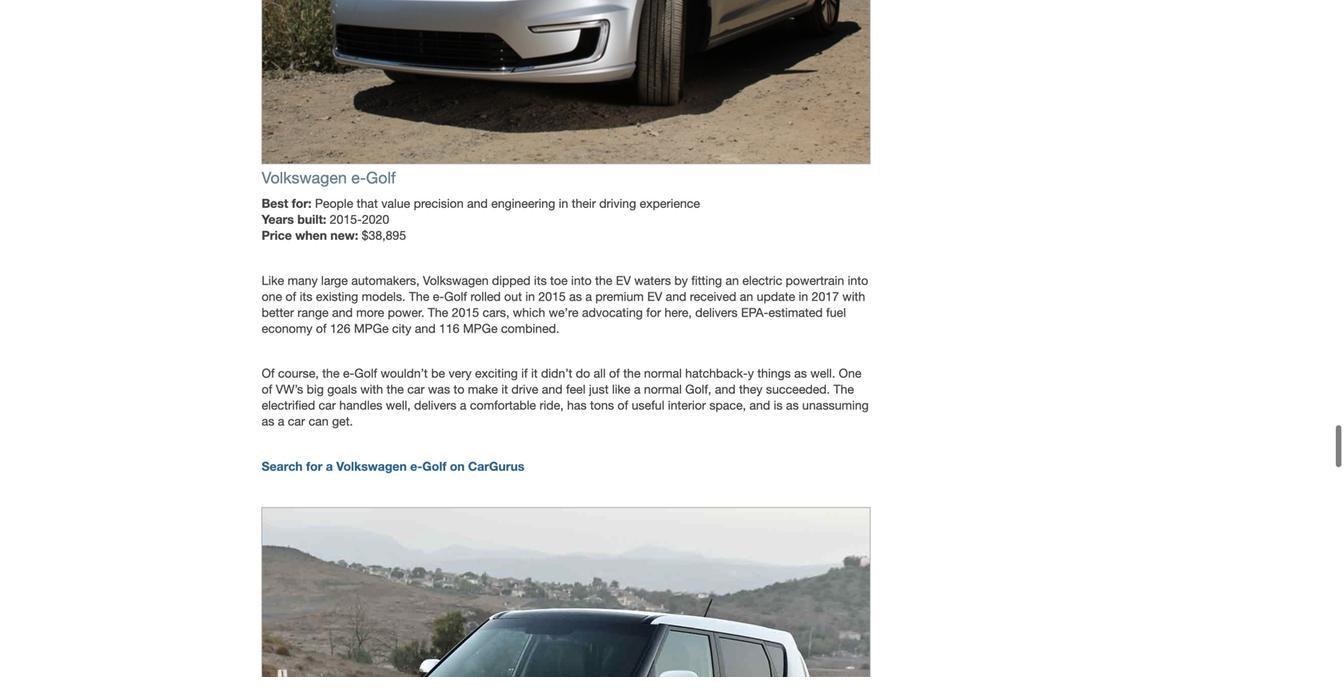 Task type: vqa. For each thing, say whether or not it's contained in the screenshot.
the Inventory tab
no



Task type: locate. For each thing, give the bounding box(es) containing it.
1 into from the left
[[571, 273, 592, 288]]

as
[[570, 289, 582, 304], [795, 366, 808, 381], [786, 398, 799, 413], [262, 414, 275, 429]]

volkswagen down get.
[[337, 459, 407, 474]]

and up 'here,'
[[666, 289, 687, 304]]

0 horizontal spatial with
[[361, 382, 383, 397]]

golf left rolled
[[444, 289, 467, 304]]

0 vertical spatial for
[[647, 305, 661, 320]]

1 horizontal spatial for
[[647, 305, 661, 320]]

and up ride, at the left
[[542, 382, 563, 397]]

it up comfortable on the bottom of page
[[502, 382, 508, 397]]

people
[[315, 196, 353, 211]]

0 horizontal spatial into
[[571, 273, 592, 288]]

1 vertical spatial normal
[[644, 382, 682, 397]]

1 horizontal spatial its
[[534, 273, 547, 288]]

volkswagen up rolled
[[423, 273, 489, 288]]

2 horizontal spatial in
[[799, 289, 809, 304]]

of right all
[[609, 366, 620, 381]]

a inside like many large automakers, volkswagen dipped its toe into the ev waters by fitting an electric powertrain into one of its existing models. the e-golf rolled out in 2015 as a premium ev and received an update in 2017 with better range and more power. the 2015 cars, which we're advocating for here, delivers epa-estimated fuel economy of 126 mpge city and 116 mpge combined.
[[586, 289, 592, 304]]

as right is
[[786, 398, 799, 413]]

1 vertical spatial an
[[740, 289, 754, 304]]

0 vertical spatial car
[[408, 382, 425, 397]]

as up the we're
[[570, 289, 582, 304]]

volkswagen up 'for:'
[[262, 168, 347, 187]]

0 horizontal spatial ev
[[616, 273, 631, 288]]

we're
[[549, 305, 579, 320]]

2015-
[[330, 212, 362, 227]]

as down electrified
[[262, 414, 275, 429]]

into right powertrain
[[848, 273, 869, 288]]

is
[[774, 398, 783, 413]]

cargurus
[[468, 459, 525, 474]]

e- up that on the left top
[[352, 168, 366, 187]]

the inside of course, the e-golf wouldn't be very exciting if it didn't do all of the normal hatchback-y things as well. one of vw's big goals with the car was to make it drive and feel just like a normal golf, and they succeeded. the electrified car handles well, delivers a comfortable ride, has tons of useful interior space, and is as unassuming as a car can get.
[[834, 382, 855, 397]]

rolled
[[471, 289, 501, 304]]

engineering
[[492, 196, 556, 211]]

ev down waters
[[648, 289, 663, 304]]

it
[[531, 366, 538, 381], [502, 382, 508, 397]]

0 vertical spatial volkswagen
[[262, 168, 347, 187]]

2 vertical spatial the
[[834, 382, 855, 397]]

better
[[262, 305, 294, 320]]

0 vertical spatial normal
[[644, 366, 682, 381]]

an up received
[[726, 273, 739, 288]]

0 horizontal spatial its
[[300, 289, 313, 304]]

in up estimated
[[799, 289, 809, 304]]

1 horizontal spatial 2015
[[539, 289, 566, 304]]

power.
[[388, 305, 425, 320]]

succeeded.
[[766, 382, 831, 397]]

of right one
[[286, 289, 296, 304]]

and right the city
[[415, 321, 436, 336]]

0 horizontal spatial mpge
[[354, 321, 389, 336]]

its
[[534, 273, 547, 288], [300, 289, 313, 304]]

best for: people that value precision and engineering in their driving experience years built: 2015-2020 price when new: $38,895
[[262, 196, 700, 243]]

just
[[589, 382, 609, 397]]

0 vertical spatial with
[[843, 289, 866, 304]]

126
[[330, 321, 351, 336]]

a up 'advocating'
[[586, 289, 592, 304]]

for:
[[292, 196, 312, 211]]

and up space,
[[715, 382, 736, 397]]

well.
[[811, 366, 836, 381]]

1 horizontal spatial delivers
[[696, 305, 738, 320]]

1 vertical spatial delivers
[[414, 398, 457, 413]]

for right search
[[306, 459, 323, 474]]

mpge down the 'more'
[[354, 321, 389, 336]]

with up fuel
[[843, 289, 866, 304]]

built:
[[298, 212, 327, 227]]

0 horizontal spatial for
[[306, 459, 323, 474]]

mpge down cars,
[[463, 321, 498, 336]]

delivers down "was"
[[414, 398, 457, 413]]

that
[[357, 196, 378, 211]]

for left 'here,'
[[647, 305, 661, 320]]

the
[[595, 273, 613, 288], [322, 366, 340, 381], [624, 366, 641, 381], [387, 382, 404, 397]]

1 horizontal spatial with
[[843, 289, 866, 304]]

2016 volkswagen e-golf preview summaryimage image
[[262, 0, 871, 164]]

1 mpge from the left
[[354, 321, 389, 336]]

1 horizontal spatial in
[[559, 196, 569, 211]]

1 vertical spatial 2015
[[452, 305, 479, 320]]

of
[[286, 289, 296, 304], [316, 321, 327, 336], [609, 366, 620, 381], [262, 382, 272, 397], [618, 398, 629, 413]]

normal
[[644, 366, 682, 381], [644, 382, 682, 397]]

can
[[309, 414, 329, 429]]

feel
[[566, 382, 586, 397]]

in left their
[[559, 196, 569, 211]]

course,
[[278, 366, 319, 381]]

as inside like many large automakers, volkswagen dipped its toe into the ev waters by fitting an electric powertrain into one of its existing models. the e-golf rolled out in 2015 as a premium ev and received an update in 2017 with better range and more power. the 2015 cars, which we're advocating for here, delivers epa-estimated fuel economy of 126 mpge city and 116 mpge combined.
[[570, 289, 582, 304]]

1 horizontal spatial it
[[531, 366, 538, 381]]

a
[[586, 289, 592, 304], [634, 382, 641, 397], [460, 398, 467, 413], [278, 414, 285, 429], [326, 459, 333, 474]]

golf left on
[[423, 459, 447, 474]]

1 vertical spatial ev
[[648, 289, 663, 304]]

1 vertical spatial volkswagen
[[423, 273, 489, 288]]

car up can
[[319, 398, 336, 413]]

e-
[[352, 168, 366, 187], [433, 289, 445, 304], [343, 366, 355, 381], [410, 459, 423, 474]]

mpge
[[354, 321, 389, 336], [463, 321, 498, 336]]

exciting
[[475, 366, 518, 381]]

and up 126
[[332, 305, 353, 320]]

as up the 'succeeded.'
[[795, 366, 808, 381]]

into right toe
[[571, 273, 592, 288]]

0 horizontal spatial delivers
[[414, 398, 457, 413]]

e- inside like many large automakers, volkswagen dipped its toe into the ev waters by fitting an electric powertrain into one of its existing models. the e-golf rolled out in 2015 as a premium ev and received an update in 2017 with better range and more power. the 2015 cars, which we're advocating for here, delivers epa-estimated fuel economy of 126 mpge city and 116 mpge combined.
[[433, 289, 445, 304]]

1 horizontal spatial into
[[848, 273, 869, 288]]

its down many
[[300, 289, 313, 304]]

search for a volkswagen e-golf on cargurus link
[[262, 459, 525, 474]]

in up the which
[[526, 289, 535, 304]]

best
[[262, 196, 288, 211]]

of down like on the left
[[618, 398, 629, 413]]

with inside like many large automakers, volkswagen dipped its toe into the ev waters by fitting an electric powertrain into one of its existing models. the e-golf rolled out in 2015 as a premium ev and received an update in 2017 with better range and more power. the 2015 cars, which we're advocating for here, delivers epa-estimated fuel economy of 126 mpge city and 116 mpge combined.
[[843, 289, 866, 304]]

search for a volkswagen e-golf on cargurus
[[262, 459, 525, 474]]

the
[[409, 289, 430, 304], [428, 305, 449, 320], [834, 382, 855, 397]]

drive
[[512, 382, 539, 397]]

useful
[[632, 398, 665, 413]]

ev
[[616, 273, 631, 288], [648, 289, 663, 304]]

the up like on the left
[[624, 366, 641, 381]]

0 vertical spatial ev
[[616, 273, 631, 288]]

ev up premium
[[616, 273, 631, 288]]

delivers down received
[[696, 305, 738, 320]]

the up premium
[[595, 273, 613, 288]]

golf inside like many large automakers, volkswagen dipped its toe into the ev waters by fitting an electric powertrain into one of its existing models. the e-golf rolled out in 2015 as a premium ev and received an update in 2017 with better range and more power. the 2015 cars, which we're advocating for here, delivers epa-estimated fuel economy of 126 mpge city and 116 mpge combined.
[[444, 289, 467, 304]]

0 vertical spatial delivers
[[696, 305, 738, 320]]

golf up that on the left top
[[366, 168, 396, 187]]

very
[[449, 366, 472, 381]]

an
[[726, 273, 739, 288], [740, 289, 754, 304]]

new:
[[331, 228, 358, 243]]

large
[[321, 273, 348, 288]]

2017
[[812, 289, 840, 304]]

wouldn't
[[381, 366, 428, 381]]

the up goals
[[322, 366, 340, 381]]

and right precision
[[467, 196, 488, 211]]

with up handles
[[361, 382, 383, 397]]

e- up goals
[[343, 366, 355, 381]]

for inside like many large automakers, volkswagen dipped its toe into the ev waters by fitting an electric powertrain into one of its existing models. the e-golf rolled out in 2015 as a premium ev and received an update in 2017 with better range and more power. the 2015 cars, which we're advocating for here, delivers epa-estimated fuel economy of 126 mpge city and 116 mpge combined.
[[647, 305, 661, 320]]

e- up 116
[[433, 289, 445, 304]]

car down electrified
[[288, 414, 305, 429]]

0 vertical spatial it
[[531, 366, 538, 381]]

the down one on the bottom of the page
[[834, 382, 855, 397]]

for
[[647, 305, 661, 320], [306, 459, 323, 474]]

2 mpge from the left
[[463, 321, 498, 336]]

search
[[262, 459, 303, 474]]

0 horizontal spatial in
[[526, 289, 535, 304]]

1 horizontal spatial car
[[319, 398, 336, 413]]

with
[[843, 289, 866, 304], [361, 382, 383, 397]]

premium
[[596, 289, 644, 304]]

by
[[675, 273, 688, 288]]

1 horizontal spatial an
[[740, 289, 754, 304]]

all
[[594, 366, 606, 381]]

0 horizontal spatial an
[[726, 273, 739, 288]]

one
[[839, 366, 862, 381]]

be
[[431, 366, 445, 381]]

an up epa-
[[740, 289, 754, 304]]

0 vertical spatial its
[[534, 273, 547, 288]]

things
[[758, 366, 791, 381]]

and left is
[[750, 398, 771, 413]]

volkswagen e-golf
[[262, 168, 396, 187]]

handles
[[340, 398, 383, 413]]

0 horizontal spatial 2015
[[452, 305, 479, 320]]

a down electrified
[[278, 414, 285, 429]]

the up the power.
[[409, 289, 430, 304]]

0 horizontal spatial it
[[502, 382, 508, 397]]

0 horizontal spatial car
[[288, 414, 305, 429]]

1 horizontal spatial mpge
[[463, 321, 498, 336]]

the up 116
[[428, 305, 449, 320]]

1 vertical spatial with
[[361, 382, 383, 397]]

golf up goals
[[355, 366, 377, 381]]

car
[[408, 382, 425, 397], [319, 398, 336, 413], [288, 414, 305, 429]]

it right 'if'
[[531, 366, 538, 381]]

into
[[571, 273, 592, 288], [848, 273, 869, 288]]

2015 up 116
[[452, 305, 479, 320]]

in
[[559, 196, 569, 211], [526, 289, 535, 304], [799, 289, 809, 304]]

one
[[262, 289, 282, 304]]

car down wouldn't
[[408, 382, 425, 397]]

if
[[522, 366, 528, 381]]

its left toe
[[534, 273, 547, 288]]

experience
[[640, 196, 700, 211]]

2015 down toe
[[539, 289, 566, 304]]

golf inside of course, the e-golf wouldn't be very exciting if it didn't do all of the normal hatchback-y things as well. one of vw's big goals with the car was to make it drive and feel just like a normal golf, and they succeeded. the electrified car handles well, delivers a comfortable ride, has tons of useful interior space, and is as unassuming as a car can get.
[[355, 366, 377, 381]]

e- left on
[[410, 459, 423, 474]]

in inside best for: people that value precision and engineering in their driving experience years built: 2015-2020 price when new: $38,895
[[559, 196, 569, 211]]

hatchback-
[[686, 366, 748, 381]]



Task type: describe. For each thing, give the bounding box(es) containing it.
economy
[[262, 321, 313, 336]]

2 into from the left
[[848, 273, 869, 288]]

golf,
[[686, 382, 712, 397]]

with inside of course, the e-golf wouldn't be very exciting if it didn't do all of the normal hatchback-y things as well. one of vw's big goals with the car was to make it drive and feel just like a normal golf, and they succeeded. the electrified car handles well, delivers a comfortable ride, has tons of useful interior space, and is as unassuming as a car can get.
[[361, 382, 383, 397]]

2 vertical spatial car
[[288, 414, 305, 429]]

powertrain
[[786, 273, 845, 288]]

price
[[262, 228, 292, 243]]

was
[[428, 382, 450, 397]]

which
[[513, 305, 546, 320]]

2 vertical spatial volkswagen
[[337, 459, 407, 474]]

a right like on the left
[[634, 382, 641, 397]]

interior
[[668, 398, 706, 413]]

of down 'range'
[[316, 321, 327, 336]]

cars,
[[483, 305, 510, 320]]

automakers,
[[352, 273, 420, 288]]

space,
[[710, 398, 747, 413]]

update
[[757, 289, 796, 304]]

116
[[439, 321, 460, 336]]

goals
[[327, 382, 357, 397]]

2 horizontal spatial car
[[408, 382, 425, 397]]

on
[[450, 459, 465, 474]]

make
[[468, 382, 498, 397]]

tons
[[590, 398, 614, 413]]

2019 kia soul ev test drive review summaryimage image
[[262, 508, 871, 678]]

2 normal from the top
[[644, 382, 682, 397]]

range
[[298, 305, 329, 320]]

like
[[612, 382, 631, 397]]

a down can
[[326, 459, 333, 474]]

unassuming
[[803, 398, 869, 413]]

volkswagen inside like many large automakers, volkswagen dipped its toe into the ev waters by fitting an electric powertrain into one of its existing models. the e-golf rolled out in 2015 as a premium ev and received an update in 2017 with better range and more power. the 2015 cars, which we're advocating for here, delivers epa-estimated fuel economy of 126 mpge city and 116 mpge combined.
[[423, 273, 489, 288]]

they
[[740, 382, 763, 397]]

0 vertical spatial the
[[409, 289, 430, 304]]

0 vertical spatial 2015
[[539, 289, 566, 304]]

to
[[454, 382, 465, 397]]

get.
[[332, 414, 353, 429]]

combined.
[[501, 321, 560, 336]]

1 vertical spatial it
[[502, 382, 508, 397]]

delivers inside like many large automakers, volkswagen dipped its toe into the ev waters by fitting an electric powertrain into one of its existing models. the e-golf rolled out in 2015 as a premium ev and received an update in 2017 with better range and more power. the 2015 cars, which we're advocating for here, delivers epa-estimated fuel economy of 126 mpge city and 116 mpge combined.
[[696, 305, 738, 320]]

the up well,
[[387, 382, 404, 397]]

estimated
[[769, 305, 823, 320]]

1 horizontal spatial ev
[[648, 289, 663, 304]]

advocating
[[582, 305, 643, 320]]

fuel
[[827, 305, 847, 320]]

y
[[748, 366, 754, 381]]

of
[[262, 366, 275, 381]]

toe
[[550, 273, 568, 288]]

precision
[[414, 196, 464, 211]]

when
[[295, 228, 327, 243]]

their
[[572, 196, 596, 211]]

here,
[[665, 305, 692, 320]]

ride,
[[540, 398, 564, 413]]

well,
[[386, 398, 411, 413]]

and inside best for: people that value precision and engineering in their driving experience years built: 2015-2020 price when new: $38,895
[[467, 196, 488, 211]]

0 vertical spatial an
[[726, 273, 739, 288]]

didn't
[[541, 366, 573, 381]]

models.
[[362, 289, 406, 304]]

city
[[392, 321, 412, 336]]

a down to
[[460, 398, 467, 413]]

$38,895
[[362, 228, 406, 243]]

like many large automakers, volkswagen dipped its toe into the ev waters by fitting an electric powertrain into one of its existing models. the e-golf rolled out in 2015 as a premium ev and received an update in 2017 with better range and more power. the 2015 cars, which we're advocating for here, delivers epa-estimated fuel economy of 126 mpge city and 116 mpge combined.
[[262, 273, 869, 336]]

years
[[262, 212, 294, 227]]

received
[[690, 289, 737, 304]]

delivers inside of course, the e-golf wouldn't be very exciting if it didn't do all of the normal hatchback-y things as well. one of vw's big goals with the car was to make it drive and feel just like a normal golf, and they succeeded. the electrified car handles well, delivers a comfortable ride, has tons of useful interior space, and is as unassuming as a car can get.
[[414, 398, 457, 413]]

1 vertical spatial its
[[300, 289, 313, 304]]

vw's
[[276, 382, 303, 397]]

1 vertical spatial car
[[319, 398, 336, 413]]

of down of
[[262, 382, 272, 397]]

1 normal from the top
[[644, 366, 682, 381]]

2020
[[362, 212, 390, 227]]

driving
[[600, 196, 637, 211]]

dipped
[[492, 273, 531, 288]]

many
[[288, 273, 318, 288]]

epa-
[[742, 305, 769, 320]]

of course, the e-golf wouldn't be very exciting if it didn't do all of the normal hatchback-y things as well. one of vw's big goals with the car was to make it drive and feel just like a normal golf, and they succeeded. the electrified car handles well, delivers a comfortable ride, has tons of useful interior space, and is as unassuming as a car can get.
[[262, 366, 869, 429]]

do
[[576, 366, 591, 381]]

like
[[262, 273, 284, 288]]

waters
[[635, 273, 671, 288]]

existing
[[316, 289, 358, 304]]

has
[[567, 398, 587, 413]]

more
[[356, 305, 385, 320]]

1 vertical spatial for
[[306, 459, 323, 474]]

e- inside of course, the e-golf wouldn't be very exciting if it didn't do all of the normal hatchback-y things as well. one of vw's big goals with the car was to make it drive and feel just like a normal golf, and they succeeded. the electrified car handles well, delivers a comfortable ride, has tons of useful interior space, and is as unassuming as a car can get.
[[343, 366, 355, 381]]

electric
[[743, 273, 783, 288]]

electrified
[[262, 398, 315, 413]]

the inside like many large automakers, volkswagen dipped its toe into the ev waters by fitting an electric powertrain into one of its existing models. the e-golf rolled out in 2015 as a premium ev and received an update in 2017 with better range and more power. the 2015 cars, which we're advocating for here, delivers epa-estimated fuel economy of 126 mpge city and 116 mpge combined.
[[595, 273, 613, 288]]

value
[[382, 196, 411, 211]]

fitting
[[692, 273, 723, 288]]

big
[[307, 382, 324, 397]]

comfortable
[[470, 398, 536, 413]]

1 vertical spatial the
[[428, 305, 449, 320]]



